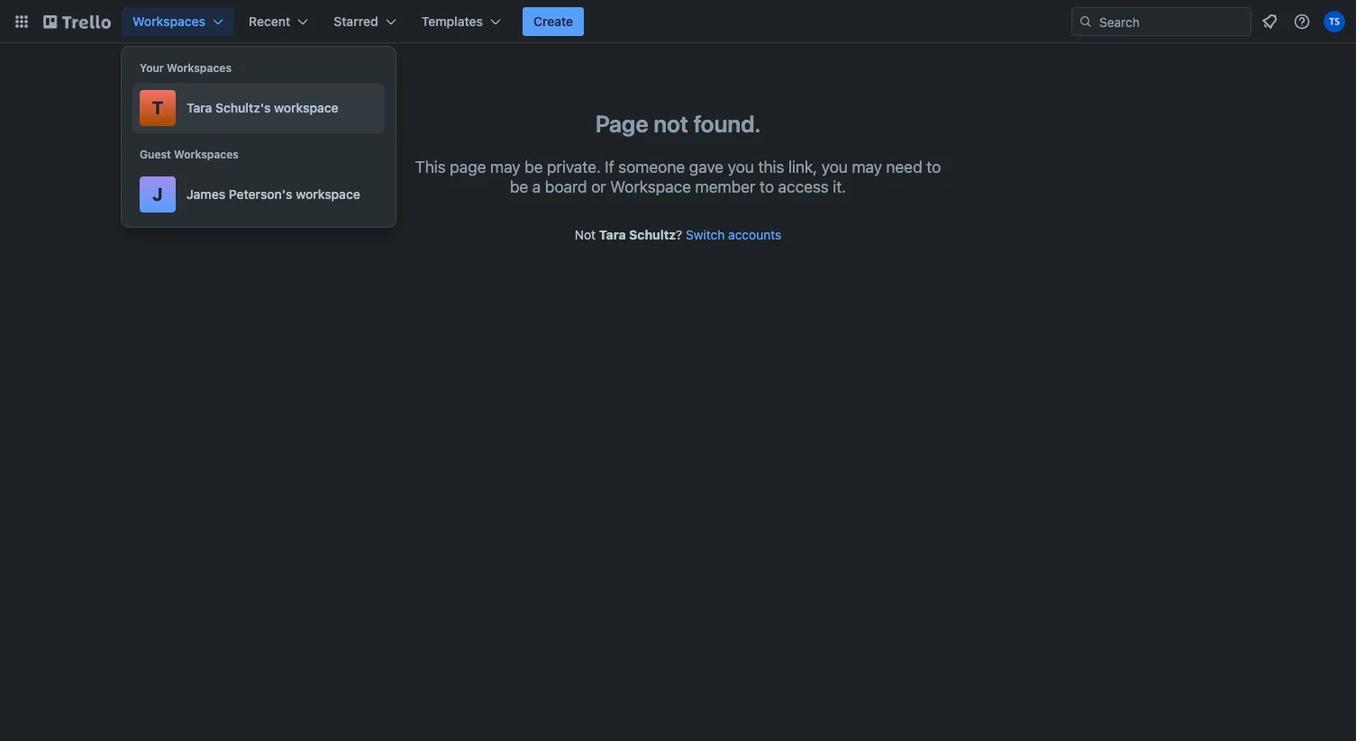 Task type: vqa. For each thing, say whether or not it's contained in the screenshot.
the rightmost to
yes



Task type: locate. For each thing, give the bounding box(es) containing it.
starred
[[334, 14, 378, 29]]

2 vertical spatial workspaces
[[174, 148, 239, 161]]

1 horizontal spatial may
[[852, 158, 883, 177]]

guest workspaces
[[140, 148, 239, 161]]

1 horizontal spatial tara
[[599, 227, 626, 243]]

gave
[[689, 158, 724, 177]]

member
[[696, 178, 756, 197]]

1 vertical spatial be
[[510, 178, 528, 197]]

you up member at the top right
[[728, 158, 754, 177]]

to right need
[[927, 158, 941, 177]]

or
[[592, 178, 606, 197]]

recent
[[249, 14, 291, 29]]

may left need
[[852, 158, 883, 177]]

1 vertical spatial workspaces
[[167, 61, 232, 75]]

private.
[[547, 158, 601, 177]]

tara right t
[[187, 100, 212, 115]]

0 vertical spatial be
[[525, 158, 543, 177]]

be left a
[[510, 178, 528, 197]]

Search field
[[1094, 8, 1251, 35]]

may
[[490, 158, 521, 177], [852, 158, 883, 177]]

workspace right schultz's
[[274, 100, 339, 115]]

recent button
[[238, 7, 319, 36]]

back to home image
[[43, 7, 111, 36]]

workspaces for guest
[[174, 148, 239, 161]]

page
[[450, 158, 486, 177]]

be up a
[[525, 158, 543, 177]]

1 horizontal spatial to
[[927, 158, 941, 177]]

0 horizontal spatial you
[[728, 158, 754, 177]]

you up it.
[[822, 158, 848, 177]]

0 horizontal spatial may
[[490, 158, 521, 177]]

may right page
[[490, 158, 521, 177]]

not
[[654, 110, 689, 137]]

j
[[153, 184, 163, 205]]

1 vertical spatial workspace
[[296, 187, 360, 202]]

james peterson's workspace
[[187, 187, 360, 202]]

workspaces
[[133, 14, 206, 29], [167, 61, 232, 75], [174, 148, 239, 161]]

0 vertical spatial tara
[[187, 100, 212, 115]]

templates button
[[411, 7, 512, 36]]

workspaces right your
[[167, 61, 232, 75]]

?
[[676, 227, 683, 243]]

1 horizontal spatial you
[[822, 158, 848, 177]]

tara
[[187, 100, 212, 115], [599, 227, 626, 243]]

0 vertical spatial workspace
[[274, 100, 339, 115]]

not tara schultz ? switch accounts
[[575, 227, 782, 243]]

workspace for t
[[274, 100, 339, 115]]

this
[[758, 158, 785, 177]]

search image
[[1079, 14, 1094, 29]]

tara right not
[[599, 227, 626, 243]]

to down "this"
[[760, 178, 774, 197]]

switch
[[686, 227, 725, 243]]

if
[[605, 158, 615, 177]]

need
[[887, 158, 923, 177]]

starred button
[[323, 7, 407, 36]]

workspaces up james
[[174, 148, 239, 161]]

this
[[415, 158, 446, 177]]

workspace right peterson's
[[296, 187, 360, 202]]

a
[[533, 178, 541, 197]]

not
[[575, 227, 596, 243]]

you
[[728, 158, 754, 177], [822, 158, 848, 177]]

0 horizontal spatial tara
[[187, 100, 212, 115]]

t
[[152, 97, 163, 118]]

workspaces inside dropdown button
[[133, 14, 206, 29]]

to
[[927, 158, 941, 177], [760, 178, 774, 197]]

2 you from the left
[[822, 158, 848, 177]]

schultz
[[629, 227, 676, 243]]

1 vertical spatial to
[[760, 178, 774, 197]]

workspaces for your
[[167, 61, 232, 75]]

workspace
[[274, 100, 339, 115], [296, 187, 360, 202]]

workspaces up 'your workspaces'
[[133, 14, 206, 29]]

found.
[[694, 110, 761, 137]]

link,
[[789, 158, 818, 177]]

2 may from the left
[[852, 158, 883, 177]]

be
[[525, 158, 543, 177], [510, 178, 528, 197]]

0 vertical spatial workspaces
[[133, 14, 206, 29]]



Task type: describe. For each thing, give the bounding box(es) containing it.
workspace
[[611, 178, 691, 197]]

this page may be private. if someone gave you this link, you may need to be a board or workspace member to access it.
[[415, 158, 941, 197]]

your workspaces
[[140, 61, 232, 75]]

james
[[187, 187, 226, 202]]

create
[[534, 14, 574, 29]]

templates
[[422, 14, 483, 29]]

peterson's
[[229, 187, 293, 202]]

workspaces button
[[122, 7, 234, 36]]

1 you from the left
[[728, 158, 754, 177]]

someone
[[619, 158, 685, 177]]

your
[[140, 61, 164, 75]]

create button
[[523, 7, 584, 36]]

accounts
[[729, 227, 782, 243]]

0 notifications image
[[1259, 11, 1281, 32]]

workspace for j
[[296, 187, 360, 202]]

page
[[596, 110, 649, 137]]

page not found.
[[596, 110, 761, 137]]

1 vertical spatial tara
[[599, 227, 626, 243]]

guest
[[140, 148, 171, 161]]

0 horizontal spatial to
[[760, 178, 774, 197]]

access
[[779, 178, 829, 197]]

board
[[545, 178, 587, 197]]

1 may from the left
[[490, 158, 521, 177]]

switch accounts link
[[686, 227, 782, 243]]

tara schultz's workspace
[[187, 100, 339, 115]]

open information menu image
[[1294, 13, 1312, 31]]

schultz's
[[216, 100, 271, 115]]

primary element
[[0, 0, 1357, 43]]

0 vertical spatial to
[[927, 158, 941, 177]]

it.
[[833, 178, 847, 197]]

tara schultz (taraschultz7) image
[[1324, 11, 1346, 32]]



